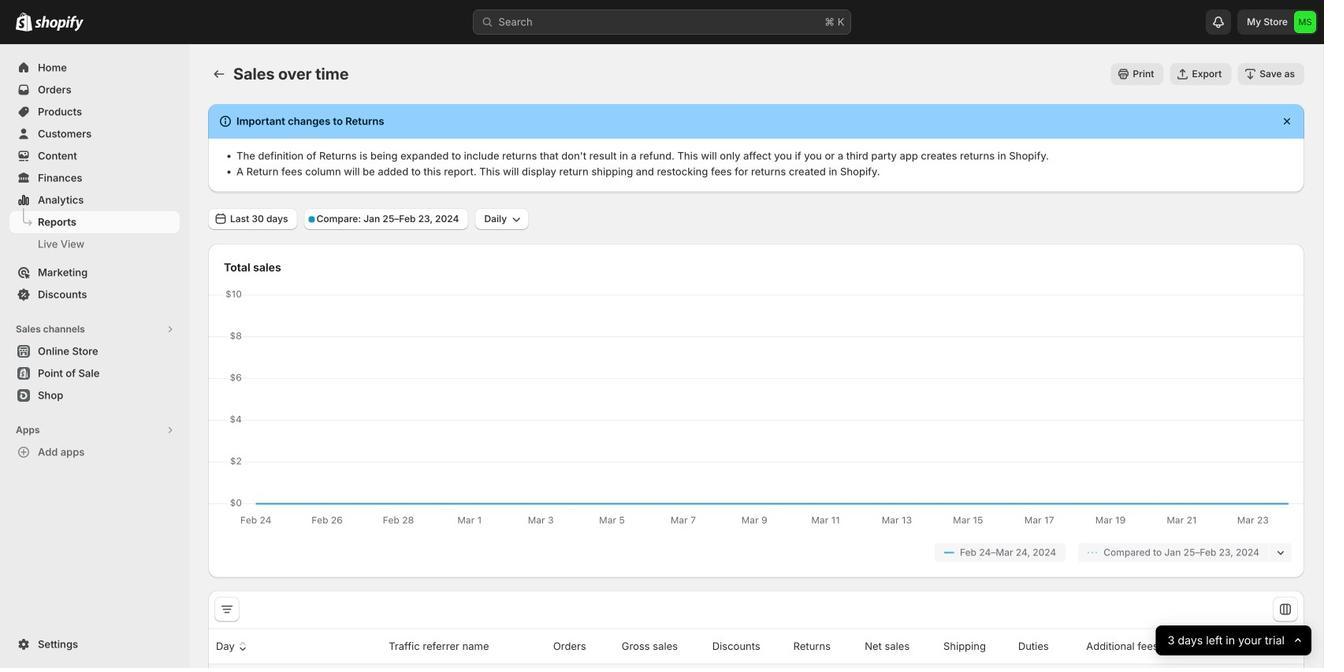 Task type: describe. For each thing, give the bounding box(es) containing it.
shopify image
[[16, 12, 32, 31]]



Task type: vqa. For each thing, say whether or not it's contained in the screenshot.
tooltip
no



Task type: locate. For each thing, give the bounding box(es) containing it.
my store image
[[1295, 11, 1317, 33]]

shopify image
[[35, 16, 84, 31]]



